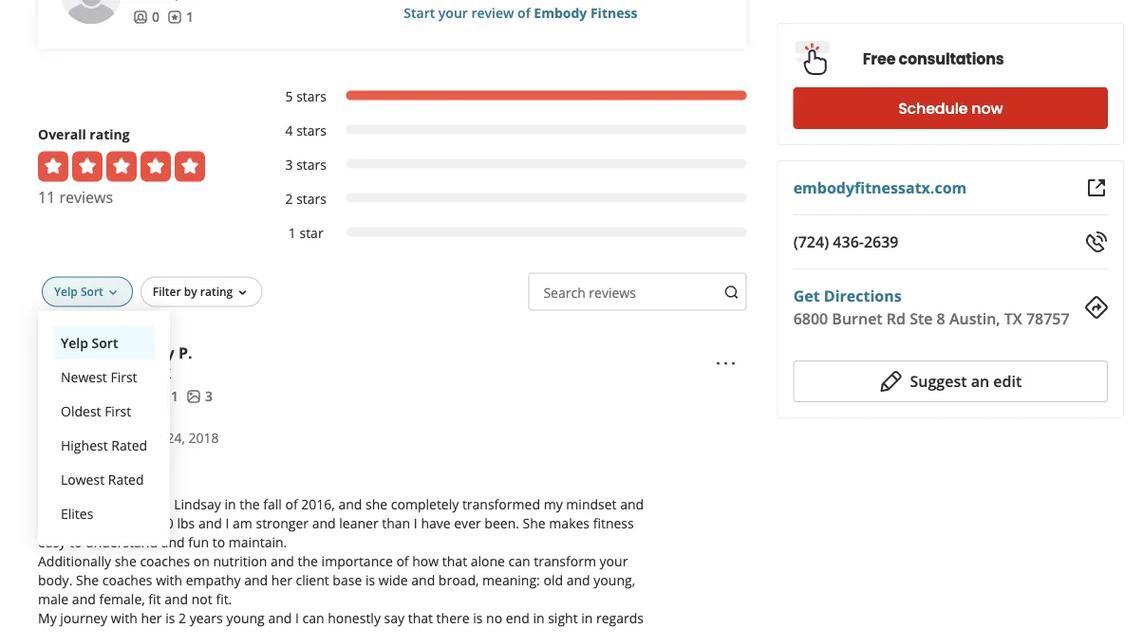 Task type: vqa. For each thing, say whether or not it's contained in the screenshot.
$14.00
no



Task type: locate. For each thing, give the bounding box(es) containing it.
1 horizontal spatial she
[[365, 496, 387, 514]]

get directions 6800 burnet rd ste 8 austin, tx 78757
[[793, 286, 1070, 329]]

easy
[[38, 534, 66, 552]]

first for newest first
[[111, 369, 137, 387]]

0 vertical spatial rated
[[111, 437, 147, 455]]

1 vertical spatial yelp
[[61, 335, 88, 353]]

436-
[[833, 232, 864, 252]]

1 vertical spatial she
[[115, 553, 136, 571]]

suggest an edit
[[910, 371, 1022, 392]]

to down highest
[[84, 460, 96, 475]]

jul 24, 2018
[[148, 430, 219, 448]]

in right sight
[[581, 610, 593, 628]]

1 horizontal spatial she
[[523, 515, 546, 533]]

yelp sort up newest
[[61, 335, 118, 353]]

1 vertical spatial 1
[[288, 225, 296, 243]]

0 vertical spatial reviews
[[59, 187, 113, 208]]

2 vertical spatial 1
[[171, 388, 178, 406]]

24 phone v2 image
[[1085, 231, 1108, 253]]

your up young,
[[600, 553, 628, 571]]

5
[[285, 88, 293, 106]]

sort inside popup button
[[81, 284, 103, 300]]

0 horizontal spatial have
[[99, 515, 129, 533]]

2 left years
[[179, 610, 186, 628]]

1 vertical spatial your
[[600, 553, 628, 571]]

embodyfitnessatx.com
[[793, 178, 967, 198]]

additionally
[[38, 553, 111, 571]]

yelp sort inside popup button
[[54, 284, 103, 300]]

24 external link v2 image
[[1085, 177, 1108, 199]]

stars up star
[[296, 191, 327, 209]]

the up am
[[239, 496, 260, 514]]

rating inside popup button
[[200, 284, 233, 300]]

0 vertical spatial 2
[[285, 191, 293, 209]]

4 stars from the top
[[296, 191, 327, 209]]

1 horizontal spatial austin,
[[949, 309, 1000, 329]]

1 horizontal spatial 3
[[285, 156, 293, 174]]

rated up training
[[108, 472, 144, 490]]

friends element down newest first
[[110, 388, 144, 407]]

understand
[[85, 534, 158, 552]]

0 vertical spatial yelp
[[54, 284, 78, 300]]

in right end
[[533, 610, 545, 628]]

1 horizontal spatial have
[[421, 515, 451, 533]]

is left wide
[[365, 572, 375, 590]]

0 horizontal spatial she
[[76, 572, 99, 590]]

and down maintain.
[[271, 553, 294, 571]]

sort
[[81, 284, 103, 300], [92, 335, 118, 353]]

1 horizontal spatial to
[[84, 460, 96, 475]]

that right say
[[408, 610, 433, 628]]

that
[[442, 553, 467, 571], [408, 610, 433, 628]]

2 inside "filter reviews by 2 stars rating" element
[[285, 191, 293, 209]]

yelp sort button
[[42, 277, 133, 308]]

old
[[543, 572, 563, 590]]

photos element
[[186, 388, 213, 407]]

yelp left 16 chevron down v2 image
[[54, 284, 78, 300]]

i
[[38, 496, 42, 514], [92, 515, 96, 533], [225, 515, 229, 533], [414, 515, 417, 533], [295, 610, 299, 628]]

5 star rating image down overall rating
[[38, 152, 205, 182]]

1 horizontal spatial reviews
[[589, 285, 636, 303]]

have down training
[[99, 515, 129, 533]]

filter reviews by 1 star rating element
[[266, 224, 747, 243]]

stars right 5 on the left of the page
[[296, 88, 327, 106]]

1 vertical spatial can
[[302, 610, 324, 628]]

she down additionally
[[76, 572, 99, 590]]

of up wide
[[396, 553, 409, 571]]

tx left 78757
[[1004, 309, 1022, 329]]

yelp sort inside button
[[61, 335, 118, 353]]

1 vertical spatial she
[[76, 572, 99, 590]]

1 vertical spatial with
[[156, 572, 182, 590]]

yelp up newest
[[61, 335, 88, 353]]

0 horizontal spatial 2
[[179, 610, 186, 628]]

0 vertical spatial your
[[438, 4, 468, 23]]

1 horizontal spatial can
[[508, 553, 530, 571]]

1 horizontal spatial the
[[298, 553, 318, 571]]

newest first button
[[53, 361, 155, 395]]

1 star
[[288, 225, 323, 243]]

2 stars
[[285, 191, 327, 209]]

first up 72
[[111, 369, 137, 387]]

is left the no
[[473, 610, 483, 628]]

3 stars
[[285, 156, 327, 174]]

oldest first
[[61, 403, 131, 421]]

0 vertical spatial of
[[517, 4, 530, 23]]

young,
[[594, 572, 635, 590]]

24 directions v2 image
[[1085, 296, 1108, 319]]

with up 20
[[144, 496, 171, 514]]

1 vertical spatial first
[[105, 403, 131, 421]]

0 horizontal spatial in
[[224, 496, 236, 514]]

newest
[[61, 369, 107, 387]]

yelp inside popup button
[[54, 284, 78, 300]]

0 vertical spatial sort
[[81, 284, 103, 300]]

0 vertical spatial 3
[[285, 156, 293, 174]]

oldest
[[61, 403, 101, 421]]

fitness
[[590, 4, 637, 23]]

friends element containing 0
[[133, 8, 159, 27]]

your right start
[[438, 4, 468, 23]]

1 horizontal spatial tx
[[1004, 309, 1022, 329]]

sort left 16 chevron down v2 image
[[81, 284, 103, 300]]

tx inside get directions 6800 burnet rd ste 8 austin, tx 78757
[[1004, 309, 1022, 329]]

11 reviews
[[38, 187, 113, 208]]

lbs
[[177, 515, 195, 533]]

fun
[[188, 534, 209, 552]]

2639
[[864, 232, 898, 252]]

0 vertical spatial friends element
[[133, 8, 159, 27]]

overall rating
[[38, 126, 130, 144]]

0 vertical spatial her
[[271, 572, 292, 590]]

1 5 star rating image from the top
[[38, 152, 205, 182]]

with up the "fit"
[[156, 572, 182, 590]]

i left started
[[38, 496, 42, 514]]

1 horizontal spatial of
[[396, 553, 409, 571]]

and right the "fit"
[[164, 591, 188, 609]]

ever
[[454, 515, 481, 533]]

0 horizontal spatial the
[[239, 496, 260, 514]]

with down female,
[[111, 610, 137, 628]]

i down training
[[92, 515, 96, 533]]

of right fall
[[285, 496, 298, 514]]

0 horizontal spatial can
[[302, 610, 324, 628]]

can down client
[[302, 610, 324, 628]]

1 vertical spatial 2
[[179, 610, 186, 628]]

her down the "fit"
[[141, 610, 162, 628]]

stars for 5 stars
[[296, 88, 327, 106]]

1 horizontal spatial that
[[442, 553, 467, 571]]

of right review
[[517, 4, 530, 23]]

rated up review
[[111, 437, 147, 455]]

1 left star
[[288, 225, 296, 243]]

male
[[38, 591, 69, 609]]

yelp for yelp sort button
[[61, 335, 88, 353]]

friends element left 16 review v2 icon
[[133, 8, 159, 27]]

78757
[[1026, 309, 1070, 329]]

she
[[365, 496, 387, 514], [115, 553, 136, 571]]

1 vertical spatial yelp sort
[[61, 335, 118, 353]]

1 horizontal spatial 1
[[186, 8, 194, 26]]

3 right 16 photos v2 at the left bottom of the page
[[205, 388, 213, 406]]

is left years
[[165, 610, 175, 628]]

lost
[[132, 515, 155, 533]]

stars down 4 stars
[[296, 156, 327, 174]]

sort up newest first button
[[92, 335, 118, 353]]

review
[[471, 4, 514, 23]]

0 vertical spatial that
[[442, 553, 467, 571]]

how
[[412, 553, 439, 571]]

1 vertical spatial of
[[285, 496, 298, 514]]

reviews for search reviews
[[589, 285, 636, 303]]

filter reviews by 5 stars rating element
[[266, 88, 747, 107]]

2 horizontal spatial in
[[581, 610, 593, 628]]

tx down 'industry p.' link
[[156, 365, 171, 383]]

that up broad, in the bottom left of the page
[[442, 553, 467, 571]]

sort for yelp sort popup button
[[81, 284, 103, 300]]

in up am
[[224, 496, 236, 514]]

and up journey
[[72, 591, 96, 609]]

1 vertical spatial reviews
[[589, 285, 636, 303]]

3 stars from the top
[[296, 156, 327, 174]]

reviews right search
[[589, 285, 636, 303]]

1 vertical spatial that
[[408, 610, 433, 628]]

0 horizontal spatial 3
[[205, 388, 213, 406]]

0 horizontal spatial austin,
[[110, 365, 153, 383]]

first up highest rated button
[[105, 403, 131, 421]]

your
[[438, 4, 468, 23], [600, 553, 628, 571]]

1 vertical spatial sort
[[92, 335, 118, 353]]

2 vertical spatial first
[[57, 460, 81, 475]]

wide
[[379, 572, 408, 590]]

0 horizontal spatial reviews
[[59, 187, 113, 208]]

young
[[226, 610, 265, 628]]

and right young
[[268, 610, 292, 628]]

1 vertical spatial austin,
[[110, 365, 153, 383]]

1 horizontal spatial her
[[271, 572, 292, 590]]

0 vertical spatial rating
[[90, 126, 130, 144]]

she up the leaner at the left
[[365, 496, 387, 514]]

1 horizontal spatial 2
[[285, 191, 293, 209]]

0 vertical spatial austin,
[[949, 309, 1000, 329]]

lindsay
[[174, 496, 221, 514]]

filter by rating
[[153, 284, 233, 300]]

3 down 4
[[285, 156, 293, 174]]

4 stars
[[285, 122, 327, 140]]

2 down 3 stars
[[285, 191, 293, 209]]

3 inside photos "element"
[[205, 388, 213, 406]]

industry p. austin, tx
[[110, 343, 192, 383]]

sort inside button
[[92, 335, 118, 353]]

austin, up 72
[[110, 365, 153, 383]]

and up fitness
[[620, 496, 644, 514]]

1 horizontal spatial your
[[600, 553, 628, 571]]

have down completely
[[421, 515, 451, 533]]

0 horizontal spatial her
[[141, 610, 162, 628]]

0 vertical spatial tx
[[1004, 309, 1022, 329]]

0 horizontal spatial that
[[408, 610, 433, 628]]

5 star rating image for jul 24, 2018
[[38, 429, 141, 448]]

your inside i started training with lindsay in the fall of 2016, and she completely transformed my mindset and lifestyle. i have lost 20 lbs and i am stronger and leaner than i have ever been. she makes fitness easy to understand and fun to maintain. additionally she coaches on nutrition and the importance of how that alone can transform your body.  she coaches with empathy and her client base is wide and broad, meaning: old and young, male and female, fit and not fit. my journey with her is 2 years young and i can honestly say that there is no end in sight in regards
[[600, 553, 628, 571]]

0 horizontal spatial tx
[[156, 365, 171, 383]]

2 horizontal spatial of
[[517, 4, 530, 23]]

1 vertical spatial tx
[[156, 365, 171, 383]]

16 friends v2 image
[[133, 10, 148, 25]]

2 have from the left
[[421, 515, 451, 533]]

burnet
[[832, 309, 883, 329]]

schedule
[[898, 98, 968, 119]]

stars for 3 stars
[[296, 156, 327, 174]]

0 horizontal spatial your
[[438, 4, 468, 23]]

yelp sort
[[54, 284, 103, 300], [61, 335, 118, 353]]

reviews for 11 reviews
[[59, 187, 113, 208]]

coaches up female,
[[102, 572, 152, 590]]

5 star rating image down oldest first
[[38, 429, 141, 448]]

photo of industry p. image
[[38, 344, 99, 405]]

yelp for yelp sort popup button
[[54, 284, 78, 300]]

search
[[543, 285, 585, 303]]

to right fun
[[212, 534, 225, 552]]

stars
[[296, 88, 327, 106], [296, 122, 327, 140], [296, 156, 327, 174], [296, 191, 327, 209]]

16 chevron down v2 image
[[235, 286, 250, 301]]

rated
[[111, 437, 147, 455], [108, 472, 144, 490]]

friends element
[[133, 8, 159, 27], [110, 388, 144, 407]]

0 vertical spatial 5 star rating image
[[38, 152, 205, 182]]

2 horizontal spatial 1
[[288, 225, 296, 243]]

16 photos v2 image
[[186, 390, 201, 405]]

her left client
[[271, 572, 292, 590]]

consultations
[[899, 48, 1004, 70]]

1 left 16 photos v2 at the left bottom of the page
[[171, 388, 178, 406]]

1 inside reviews element
[[186, 8, 194, 26]]

to up additionally
[[69, 534, 82, 552]]

star
[[299, 225, 323, 243]]

rating left 16 chevron down v2 icon
[[200, 284, 233, 300]]

yelp
[[54, 284, 78, 300], [61, 335, 88, 353]]

2 horizontal spatial is
[[473, 610, 483, 628]]

rated for highest rated
[[111, 437, 147, 455]]

nutrition
[[213, 553, 267, 571]]

3 for 3 stars
[[285, 156, 293, 174]]

search image
[[724, 285, 739, 300]]

base
[[333, 572, 362, 590]]

she
[[523, 515, 546, 533], [76, 572, 99, 590]]

0 vertical spatial she
[[365, 496, 387, 514]]

suggest an edit button
[[793, 361, 1108, 403]]

reviews right 11
[[59, 187, 113, 208]]

the
[[239, 496, 260, 514], [298, 553, 318, 571]]

coaches left the on
[[140, 553, 190, 571]]

elites button
[[53, 498, 155, 532]]

broad,
[[438, 572, 479, 590]]

highest rated button
[[53, 429, 155, 463]]

schedule now link
[[793, 87, 1108, 129]]

empathy
[[186, 572, 241, 590]]

industry
[[110, 343, 174, 363]]

0 vertical spatial the
[[239, 496, 260, 514]]

she down "understand"
[[115, 553, 136, 571]]

stars right 4
[[296, 122, 327, 140]]

lifestyle.
[[38, 515, 89, 533]]

yelp sort left 16 chevron down v2 image
[[54, 284, 103, 300]]

and up the leaner at the left
[[338, 496, 362, 514]]

1 vertical spatial rating
[[200, 284, 233, 300]]

1 for austin, tx
[[171, 388, 178, 406]]

first down highest
[[57, 460, 81, 475]]

2 stars from the top
[[296, 122, 327, 140]]

there
[[436, 610, 470, 628]]

1 vertical spatial 5 star rating image
[[38, 429, 141, 448]]

0 vertical spatial first
[[111, 369, 137, 387]]

can
[[508, 553, 530, 571], [302, 610, 324, 628]]

1 right 16 review v2 icon
[[186, 8, 194, 26]]

reviews
[[59, 187, 113, 208], [589, 285, 636, 303]]

sort for yelp sort button
[[92, 335, 118, 353]]

in
[[224, 496, 236, 514], [533, 610, 545, 628], [581, 610, 593, 628]]

1 stars from the top
[[296, 88, 327, 106]]

0 vertical spatial yelp sort
[[54, 284, 103, 300]]

can up meaning:
[[508, 553, 530, 571]]

austin, inside get directions 6800 burnet rd ste 8 austin, tx 78757
[[949, 309, 1000, 329]]

1 vertical spatial friends element
[[110, 388, 144, 407]]

and down "transform"
[[566, 572, 590, 590]]

2 5 star rating image from the top
[[38, 429, 141, 448]]

  text field
[[528, 274, 747, 312]]

tx
[[1004, 309, 1022, 329], [156, 365, 171, 383]]

austin, right the 8
[[949, 309, 1000, 329]]

1 vertical spatial her
[[141, 610, 162, 628]]

1 vertical spatial rated
[[108, 472, 144, 490]]

0 horizontal spatial 1
[[171, 388, 178, 406]]

the up client
[[298, 553, 318, 571]]

1 horizontal spatial rating
[[200, 284, 233, 300]]

1 vertical spatial 3
[[205, 388, 213, 406]]

5 star rating image
[[38, 152, 205, 182], [38, 429, 141, 448]]

yelp inside button
[[61, 335, 88, 353]]

i down client
[[295, 610, 299, 628]]

started
[[45, 496, 89, 514]]

0 horizontal spatial is
[[165, 610, 175, 628]]

she down my on the bottom left of page
[[523, 515, 546, 533]]

lowest
[[61, 472, 105, 490]]

her
[[271, 572, 292, 590], [141, 610, 162, 628]]

0 horizontal spatial she
[[115, 553, 136, 571]]

0 vertical spatial 1
[[186, 8, 194, 26]]

first for oldest first
[[105, 403, 131, 421]]

filter reviews by 3 stars rating element
[[266, 156, 747, 175]]

4
[[285, 122, 293, 140]]

0 horizontal spatial rating
[[90, 126, 130, 144]]

rating right "overall" on the left top of page
[[90, 126, 130, 144]]



Task type: describe. For each thing, give the bounding box(es) containing it.
stars for 4 stars
[[296, 122, 327, 140]]

16 review v2 image
[[167, 10, 182, 25]]

get
[[793, 286, 820, 306]]

elites
[[61, 506, 93, 524]]

review
[[98, 460, 137, 475]]

than
[[382, 515, 410, 533]]

transformed
[[462, 496, 540, 514]]

female,
[[99, 591, 145, 609]]

not
[[192, 591, 212, 609]]

fall
[[263, 496, 282, 514]]

embodyfitnessatx.com link
[[793, 178, 967, 198]]

rated for lowest rated
[[108, 472, 144, 490]]

i started training with lindsay in the fall of 2016, and she completely transformed my mindset and lifestyle. i have lost 20 lbs and i am stronger and leaner than i have ever been. she makes fitness easy to understand and fun to maintain. additionally she coaches on nutrition and the importance of how that alone can transform your body.  she coaches with empathy and her client base is wide and broad, meaning: old and young, male and female, fit and not fit. my journey with her is 2 years young and i can honestly say that there is no end in sight in regards
[[38, 496, 644, 628]]

start your review of embody fitness
[[404, 4, 637, 23]]

fit
[[148, 591, 161, 609]]

yelp sort button
[[53, 327, 155, 361]]

lowest rated button
[[53, 463, 155, 498]]

0
[[152, 8, 159, 26]]

alone
[[471, 553, 505, 571]]

overall
[[38, 126, 86, 144]]

highest
[[61, 437, 108, 455]]

3 for 3
[[205, 388, 213, 406]]

am
[[233, 515, 252, 533]]

1 for 0
[[186, 8, 194, 26]]

reviews element
[[167, 8, 194, 27]]

makes
[[549, 515, 590, 533]]

oldest first button
[[53, 395, 155, 429]]

fit.
[[216, 591, 232, 609]]

0 vertical spatial with
[[144, 496, 171, 514]]

8
[[937, 309, 945, 329]]

schedule now
[[898, 98, 1003, 119]]

5 star rating image for 11 reviews
[[38, 152, 205, 182]]

training
[[93, 496, 141, 514]]

16 chevron down v2 image
[[105, 286, 120, 301]]

maintain.
[[229, 534, 287, 552]]

and down "how"
[[411, 572, 435, 590]]

journey
[[60, 610, 107, 628]]

yelp sort for yelp sort popup button
[[54, 284, 103, 300]]

and down nutrition
[[244, 572, 268, 590]]

highest rated
[[61, 437, 147, 455]]

tx inside industry p. austin, tx
[[156, 365, 171, 383]]

2016,
[[301, 496, 335, 514]]

0 horizontal spatial to
[[69, 534, 82, 552]]

p.
[[178, 343, 192, 363]]

an
[[971, 371, 989, 392]]

2018
[[189, 430, 219, 448]]

and down the 2016,
[[312, 515, 336, 533]]

jul
[[148, 430, 163, 448]]

stronger
[[256, 515, 309, 533]]

5 stars
[[285, 88, 327, 106]]

lowest rated
[[61, 472, 144, 490]]

transform
[[534, 553, 596, 571]]

first to review
[[57, 460, 137, 475]]

meaning:
[[482, 572, 540, 590]]

newest first
[[61, 369, 137, 387]]

(724)
[[793, 232, 829, 252]]

and up fun
[[198, 515, 222, 533]]

0 vertical spatial can
[[508, 553, 530, 571]]

24 pencil v2 image
[[880, 370, 902, 393]]

1 horizontal spatial in
[[533, 610, 545, 628]]

been.
[[484, 515, 519, 533]]

my
[[38, 610, 57, 628]]

search reviews
[[543, 285, 636, 303]]

ste
[[910, 309, 933, 329]]

suggest
[[910, 371, 967, 392]]

completely
[[391, 496, 459, 514]]

and down 20
[[161, 534, 185, 552]]

2 horizontal spatial to
[[212, 534, 225, 552]]

menu image
[[715, 352, 737, 375]]

i right the than
[[414, 515, 417, 533]]

1 vertical spatial the
[[298, 553, 318, 571]]

2 inside i started training with lindsay in the fall of 2016, and she completely transformed my mindset and lifestyle. i have lost 20 lbs and i am stronger and leaner than i have ever been. she makes fitness easy to understand and fun to maintain. additionally she coaches on nutrition and the importance of how that alone can transform your body.  she coaches with empathy and her client base is wide and broad, meaning: old and young, male and female, fit and not fit. my journey with her is 2 years young and i can honestly say that there is no end in sight in regards
[[179, 610, 186, 628]]

free consultations
[[863, 48, 1004, 70]]

industry p. link
[[110, 343, 192, 363]]

20
[[158, 515, 174, 533]]

no
[[486, 610, 502, 628]]

2 vertical spatial with
[[111, 610, 137, 628]]

importance
[[321, 553, 393, 571]]

free
[[863, 48, 896, 70]]

stars for 2 stars
[[296, 191, 327, 209]]

friends element containing 72
[[110, 388, 144, 407]]

yelp sort for yelp sort button
[[61, 335, 118, 353]]

directions
[[824, 286, 902, 306]]

0 horizontal spatial of
[[285, 496, 298, 514]]

0 vertical spatial she
[[523, 515, 546, 533]]

edit
[[993, 371, 1022, 392]]

filter
[[153, 284, 181, 300]]

sight
[[548, 610, 578, 628]]

2 vertical spatial of
[[396, 553, 409, 571]]

24,
[[167, 430, 185, 448]]

say
[[384, 610, 405, 628]]

austin, inside industry p. austin, tx
[[110, 365, 153, 383]]

i left am
[[225, 515, 229, 533]]

client
[[296, 572, 329, 590]]

0 vertical spatial coaches
[[140, 553, 190, 571]]

embody
[[534, 4, 587, 23]]

filter reviews by 2 stars rating element
[[266, 190, 747, 209]]

end
[[506, 610, 530, 628]]

72
[[129, 388, 144, 406]]

filter reviews by 4 stars rating element
[[266, 122, 747, 141]]

now
[[971, 98, 1003, 119]]

fitness
[[593, 515, 634, 533]]

1 have from the left
[[99, 515, 129, 533]]

mindset
[[566, 496, 617, 514]]

filter by rating button
[[140, 277, 262, 308]]

1 horizontal spatial is
[[365, 572, 375, 590]]

1 vertical spatial coaches
[[102, 572, 152, 590]]

on
[[193, 553, 210, 571]]

my
[[544, 496, 563, 514]]



